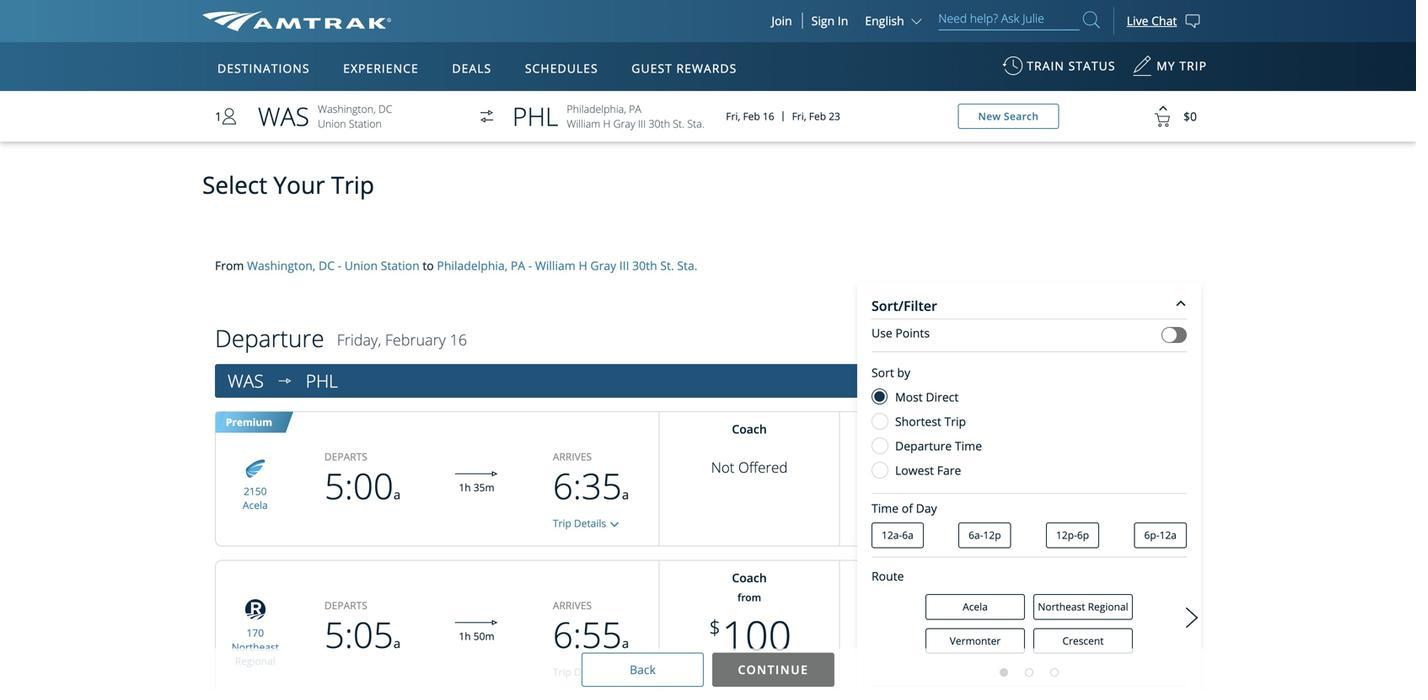 Task type: vqa. For each thing, say whether or not it's contained in the screenshot.
Earn
no



Task type: locate. For each thing, give the bounding box(es) containing it.
schedules link
[[518, 42, 605, 91]]

sort by
[[872, 365, 911, 381]]

banner containing join
[[0, 0, 1416, 389]]

1 vertical spatial phl
[[306, 369, 338, 393]]

time left "of"
[[872, 500, 899, 516]]

destinations button
[[211, 45, 317, 92]]

0 vertical spatial time
[[955, 438, 982, 454]]

0 horizontal spatial fri,
[[726, 109, 740, 123]]

option group
[[872, 387, 1187, 485]]

a inside arrives 6:35 a
[[622, 486, 629, 503]]

northeast down 170
[[232, 640, 279, 654]]

0 vertical spatial regional
[[1088, 600, 1129, 614]]

acela train icon image
[[238, 454, 272, 482]]

2 arrives from the top
[[553, 599, 592, 612]]

main content
[[0, 83, 1416, 691]]

1 - from the left
[[338, 258, 342, 274]]

0 vertical spatial union
[[318, 116, 346, 131]]

philadelphia, pa - william h gray iii 30th st. sta. button
[[437, 257, 698, 274]]

0 vertical spatial trip
[[331, 169, 374, 201]]

a up back button
[[622, 635, 629, 652]]

northeast regional
[[1038, 600, 1129, 614]]

departs inside departs 5:05 a
[[324, 599, 367, 612]]

sign in button
[[812, 13, 848, 29]]

trip down the direct
[[945, 413, 966, 429]]

departure up select icon
[[215, 322, 324, 354]]

sta.
[[687, 116, 705, 131], [677, 258, 698, 274]]

acela down 2150
[[243, 498, 268, 512]]

0 vertical spatial 30th
[[649, 116, 670, 131]]

philadelphia, inside phl philadelphia, pa william h gray iii 30th st. sta.
[[567, 102, 626, 116]]

1 vertical spatial was
[[228, 369, 264, 393]]

departs inside departs 5:00 a
[[324, 450, 367, 464]]

0 vertical spatial st.
[[673, 116, 685, 131]]

departs
[[324, 450, 367, 464], [324, 599, 367, 612]]

day
[[916, 500, 937, 516]]

displaying by
[[923, 293, 996, 309]]

0 vertical spatial dc
[[378, 102, 392, 116]]

1 horizontal spatial regional
[[1088, 600, 1129, 614]]

search icon image
[[1083, 8, 1100, 31]]

sort/filter
[[872, 297, 937, 315]]

1 vertical spatial 1h
[[459, 629, 471, 643]]

arrives inside arrives 6:55 a
[[553, 599, 592, 612]]

1 vertical spatial washington,
[[247, 258, 316, 274]]

0 horizontal spatial by
[[897, 365, 911, 381]]

1h left 50m
[[459, 629, 471, 643]]

washington, down experience
[[318, 102, 376, 116]]

option group containing most direct
[[872, 387, 1187, 485]]

station left to on the left top of the page
[[381, 258, 420, 274]]

time up fare
[[955, 438, 982, 454]]

0 horizontal spatial iii
[[619, 258, 629, 274]]

0 vertical spatial northeast
[[1038, 600, 1085, 614]]

12a-6a
[[882, 528, 914, 542]]

a inside departs 5:05 a
[[394, 635, 401, 652]]

feb for 23
[[809, 109, 826, 123]]

0 horizontal spatial acela
[[243, 498, 268, 512]]

union up your
[[318, 116, 346, 131]]

dc inside was washington, dc union station
[[378, 102, 392, 116]]

-
[[338, 258, 342, 274], [528, 258, 532, 274]]

1 fri, from the left
[[726, 109, 740, 123]]

trip
[[331, 169, 374, 201], [945, 413, 966, 429], [553, 517, 571, 530]]

arrives 6:35 a
[[553, 450, 629, 510]]

my trip button
[[1132, 50, 1207, 91]]

1 vertical spatial arrives
[[553, 599, 592, 612]]

pa
[[629, 102, 641, 116], [511, 258, 525, 274]]

guest rewards
[[632, 60, 737, 76]]

acela
[[243, 498, 268, 512], [963, 600, 988, 614]]

a inside departs 5:00 a
[[394, 486, 401, 503]]

1 1h from the top
[[459, 480, 471, 494]]

0 horizontal spatial h
[[579, 258, 587, 274]]

arrives up trip details
[[553, 450, 592, 464]]

train
[[1027, 58, 1065, 74]]

Acela checkbox
[[926, 594, 1025, 620]]

new search button
[[958, 104, 1059, 129]]

st. inside phl philadelphia, pa william h gray iii 30th st. sta.
[[673, 116, 685, 131]]

1 horizontal spatial iii
[[638, 116, 646, 131]]

1 vertical spatial acela
[[963, 600, 988, 614]]

fri, feb 23
[[792, 109, 840, 123]]

status
[[1069, 58, 1116, 74]]

1 horizontal spatial washington,
[[318, 102, 376, 116]]

group
[[872, 523, 1187, 548]]

1 vertical spatial sta.
[[677, 258, 698, 274]]

phl down schedules
[[512, 99, 558, 134]]

acela up vermonter
[[963, 600, 988, 614]]

1 vertical spatial st.
[[660, 258, 674, 274]]

16 for friday, february 16
[[450, 330, 467, 350]]

5:05
[[324, 610, 394, 659]]

0 vertical spatial departs
[[324, 450, 367, 464]]

1 vertical spatial departure
[[895, 438, 952, 454]]

philadelphia, right to on the left top of the page
[[437, 258, 508, 274]]

0 horizontal spatial trip
[[331, 169, 374, 201]]

dc for from
[[319, 258, 335, 274]]

1 horizontal spatial phl
[[512, 99, 558, 134]]

station down experience
[[349, 116, 382, 131]]

departure
[[215, 322, 324, 354], [895, 438, 952, 454]]

by right sort
[[897, 365, 911, 381]]

0 vertical spatial 16
[[763, 109, 774, 123]]

from washington, dc - union station to philadelphia, pa - william h gray iii 30th st. sta.
[[215, 258, 698, 274]]

6a
[[902, 528, 914, 542]]

trip left details
[[553, 517, 571, 530]]

northeast inside option
[[1038, 600, 1085, 614]]

0 vertical spatial phl
[[512, 99, 558, 134]]

departure for departure time
[[895, 438, 952, 454]]

0 vertical spatial william
[[567, 116, 600, 131]]

2 departs from the top
[[324, 599, 367, 612]]

arrives inside arrives 6:35 a
[[553, 450, 592, 464]]

2 vertical spatial trip
[[553, 517, 571, 530]]

h
[[603, 116, 611, 131], [579, 258, 587, 274]]

a
[[394, 486, 401, 503], [622, 486, 629, 503], [394, 635, 401, 652], [622, 635, 629, 652]]

was down destinations popup button
[[258, 99, 309, 134]]

2 - from the left
[[528, 258, 532, 274]]

1 vertical spatial gray
[[590, 258, 616, 274]]

0 vertical spatial acela
[[243, 498, 268, 512]]

1h for 1h 35m
[[459, 480, 471, 494]]

new
[[978, 109, 1001, 123]]

philadelphia, pa heading
[[306, 369, 346, 393]]

was for was washington, dc union station
[[258, 99, 309, 134]]

rewards
[[677, 60, 737, 76]]

station
[[349, 116, 382, 131], [381, 258, 420, 274]]

filter trains by Time of Day:6a-12p checkbox
[[959, 523, 1011, 548]]

0 horizontal spatial departure
[[215, 322, 324, 354]]

a left 1h 35m
[[394, 486, 401, 503]]

filter trains by Time of Day:12a-6a checkbox
[[872, 523, 924, 548]]

0 horizontal spatial 16
[[450, 330, 467, 350]]

shortest
[[895, 413, 942, 429]]

1 vertical spatial time
[[872, 500, 899, 516]]

6a-
[[969, 528, 983, 542]]

0 vertical spatial departure
[[215, 322, 324, 354]]

group containing 12a-6a
[[872, 523, 1187, 548]]

1 horizontal spatial feb
[[809, 109, 826, 123]]

1 horizontal spatial philadelphia,
[[567, 102, 626, 116]]

fri, left 23
[[792, 109, 807, 123]]

1 horizontal spatial pa
[[629, 102, 641, 116]]

phl for phl
[[306, 369, 338, 393]]

1 vertical spatial dc
[[319, 258, 335, 274]]

philadelphia,
[[567, 102, 626, 116], [437, 258, 508, 274]]

fri,
[[726, 109, 740, 123], [792, 109, 807, 123]]

feb
[[743, 109, 760, 123], [809, 109, 826, 123]]

union
[[318, 116, 346, 131], [345, 258, 378, 274]]

1 vertical spatial iii
[[619, 258, 629, 274]]

amtrak image
[[202, 11, 391, 31]]

washington, right from
[[247, 258, 316, 274]]

0 horizontal spatial washington,
[[247, 258, 316, 274]]

friday,
[[337, 330, 381, 350]]

1h 35m
[[459, 480, 495, 494]]

2150
[[244, 484, 267, 498]]

12p-6p
[[1056, 528, 1089, 542]]

0 vertical spatial pa
[[629, 102, 641, 116]]

30th inside phl philadelphia, pa william h gray iii 30th st. sta.
[[649, 116, 670, 131]]

0 vertical spatial philadelphia,
[[567, 102, 626, 116]]

6:55
[[553, 610, 622, 659]]

trip details
[[553, 517, 606, 530]]

live
[[1127, 13, 1149, 29]]

1 vertical spatial regional
[[235, 654, 276, 668]]

1 vertical spatial pa
[[511, 258, 525, 274]]

time
[[955, 438, 982, 454], [872, 500, 899, 516]]

0 vertical spatial by
[[983, 293, 996, 309]]

0 horizontal spatial phl
[[306, 369, 338, 393]]

english button
[[865, 13, 926, 29]]

feb left fri, feb 23
[[743, 109, 760, 123]]

1 horizontal spatial dc
[[378, 102, 392, 116]]

gray
[[613, 116, 635, 131], [590, 258, 616, 274]]

0 vertical spatial was
[[258, 99, 309, 134]]

regional down 170
[[235, 654, 276, 668]]

6:35
[[553, 462, 622, 510]]

a inside arrives 6:55 a
[[622, 635, 629, 652]]

1h
[[459, 480, 471, 494], [459, 629, 471, 643]]

fri, down rewards
[[726, 109, 740, 123]]

1 horizontal spatial by
[[983, 293, 996, 309]]

1 feb from the left
[[743, 109, 760, 123]]

0 horizontal spatial regional
[[235, 654, 276, 668]]

was
[[258, 99, 309, 134], [228, 369, 264, 393]]

1 vertical spatial h
[[579, 258, 587, 274]]

washington, dc - union station button
[[247, 257, 420, 274]]

application inside banner
[[265, 141, 670, 377]]

0 horizontal spatial dc
[[319, 258, 335, 274]]

0 vertical spatial h
[[603, 116, 611, 131]]

application
[[265, 141, 670, 377]]

1 horizontal spatial fri,
[[792, 109, 807, 123]]

phl right select icon
[[306, 369, 338, 393]]

sta. inside phl philadelphia, pa william h gray iii 30th st. sta.
[[687, 116, 705, 131]]

0 vertical spatial iii
[[638, 116, 646, 131]]

philadelphia, down schedules
[[567, 102, 626, 116]]

departure up lowest fare
[[895, 438, 952, 454]]

0 vertical spatial arrives
[[553, 450, 592, 464]]

16 right february
[[450, 330, 467, 350]]

departs for 5:00
[[324, 450, 367, 464]]

1 horizontal spatial -
[[528, 258, 532, 274]]

0 horizontal spatial feb
[[743, 109, 760, 123]]

departure time
[[895, 438, 982, 454]]

a left 1h 50m
[[394, 635, 401, 652]]

feb left 23
[[809, 109, 826, 123]]

by
[[983, 293, 996, 309], [897, 365, 911, 381]]

1 horizontal spatial 16
[[763, 109, 774, 123]]

william
[[567, 116, 600, 131], [535, 258, 576, 274]]

6a-12p
[[969, 528, 1001, 542]]

1 departs from the top
[[324, 450, 367, 464]]

regional inside 170 northeast regional
[[235, 654, 276, 668]]

regional up crescent
[[1088, 600, 1129, 614]]

vermonter
[[950, 634, 1001, 648]]

16 left fri, feb 23
[[763, 109, 774, 123]]

0 vertical spatial sta.
[[687, 116, 705, 131]]

northeast up crescent
[[1038, 600, 1085, 614]]

2 1h from the top
[[459, 629, 471, 643]]

dc
[[378, 102, 392, 116], [319, 258, 335, 274]]

by right displaying
[[983, 293, 996, 309]]

acela link
[[243, 498, 268, 512]]

union inside was washington, dc union station
[[318, 116, 346, 131]]

1 horizontal spatial h
[[603, 116, 611, 131]]

1h left 35m
[[459, 480, 471, 494]]

1 horizontal spatial northeast
[[1038, 600, 1085, 614]]

0 vertical spatial washington,
[[318, 102, 376, 116]]

fri, for fri, feb 16
[[726, 109, 740, 123]]

1 horizontal spatial time
[[955, 438, 982, 454]]

0 horizontal spatial time
[[872, 500, 899, 516]]

6p
[[1077, 528, 1089, 542]]

northeast
[[1038, 600, 1085, 614], [232, 640, 279, 654]]

170 northeast regional
[[232, 626, 279, 668]]

2150 acela
[[243, 484, 268, 512]]

banner
[[0, 0, 1416, 389]]

0 horizontal spatial pa
[[511, 258, 525, 274]]

from
[[215, 258, 244, 274]]

1 vertical spatial 16
[[450, 330, 467, 350]]

0 vertical spatial station
[[349, 116, 382, 131]]

departs 5:00 a
[[324, 450, 401, 510]]

0 vertical spatial gray
[[613, 116, 635, 131]]

0 vertical spatial 1h
[[459, 480, 471, 494]]

1 horizontal spatial departure
[[895, 438, 952, 454]]

shortest trip
[[895, 413, 966, 429]]

2 horizontal spatial trip
[[945, 413, 966, 429]]

search
[[1004, 109, 1039, 123]]

12p
[[983, 528, 1001, 542]]

trip right your
[[331, 169, 374, 201]]

was left select icon
[[228, 369, 264, 393]]

0 horizontal spatial philadelphia,
[[437, 258, 508, 274]]

union left to on the left top of the page
[[345, 258, 378, 274]]

a up select image
[[622, 486, 629, 503]]

2 feb from the left
[[809, 109, 826, 123]]

1 vertical spatial by
[[897, 365, 911, 381]]

0 horizontal spatial -
[[338, 258, 342, 274]]

2 fri, from the left
[[792, 109, 807, 123]]

fri, for fri, feb 23
[[792, 109, 807, 123]]

1 horizontal spatial acela
[[963, 600, 988, 614]]

1 vertical spatial trip
[[945, 413, 966, 429]]

1 vertical spatial station
[[381, 258, 420, 274]]

1 arrives from the top
[[553, 450, 592, 464]]

Northeast Regional checkbox
[[1034, 594, 1133, 620]]

0 horizontal spatial northeast
[[232, 640, 279, 654]]

washington, inside was washington, dc union station
[[318, 102, 376, 116]]

1 vertical spatial departs
[[324, 599, 367, 612]]

arrives down trip details
[[553, 599, 592, 612]]



Task type: describe. For each thing, give the bounding box(es) containing it.
departure for departure
[[215, 322, 324, 354]]

12a-
[[882, 528, 902, 542]]

friday, february 16
[[337, 330, 467, 350]]

in
[[838, 13, 848, 29]]

experience
[[343, 60, 419, 76]]

continue button
[[712, 653, 835, 687]]

lowest fare
[[895, 462, 961, 478]]

phl for phl philadelphia, pa william h gray iii 30th st. sta.
[[512, 99, 558, 134]]

of
[[902, 500, 913, 516]]

close image
[[1172, 294, 1190, 313]]

a for 5:05
[[394, 635, 401, 652]]

lowest
[[895, 462, 934, 478]]

crescent
[[1063, 634, 1104, 648]]

a for 5:00
[[394, 486, 401, 503]]

schedules
[[525, 60, 598, 76]]

chat
[[1152, 13, 1177, 29]]

arrives for 6:35
[[553, 450, 592, 464]]

select image
[[606, 516, 623, 533]]

departs 5:05 a
[[324, 599, 401, 659]]

use points
[[872, 325, 930, 341]]

english
[[865, 13, 904, 29]]

your
[[273, 169, 325, 201]]

join
[[772, 13, 792, 29]]

back
[[630, 662, 656, 678]]

was washington, dc union station
[[258, 99, 392, 134]]

continue
[[738, 662, 809, 678]]

Vermonter checkbox
[[926, 628, 1025, 654]]

use
[[872, 325, 893, 341]]

by for displaying by
[[983, 293, 996, 309]]

iii inside phl philadelphia, pa william h gray iii 30th st. sta.
[[638, 116, 646, 131]]

select image
[[272, 368, 297, 394]]

my
[[1157, 58, 1176, 74]]

arrives for 6:55
[[553, 599, 592, 612]]

1 vertical spatial philadelphia,
[[437, 258, 508, 274]]

a for 6:35
[[622, 486, 629, 503]]

1
[[215, 108, 222, 124]]

station inside was washington, dc union station
[[349, 116, 382, 131]]

phl philadelphia, pa william h gray iii 30th st. sta.
[[512, 99, 705, 134]]

a for 6:55
[[622, 635, 629, 652]]

main content containing 5:00
[[0, 83, 1416, 691]]

experience button
[[337, 45, 426, 92]]

my trip
[[1157, 58, 1207, 74]]

points
[[896, 325, 930, 341]]

1 vertical spatial northeast
[[232, 640, 279, 654]]

washington, for was
[[318, 102, 376, 116]]

fare
[[937, 462, 961, 478]]

destinations
[[217, 60, 310, 76]]

train status link
[[1003, 50, 1116, 91]]

was for was
[[228, 369, 264, 393]]

guest rewards button
[[625, 45, 744, 92]]

february
[[385, 330, 446, 350]]

by for sort by
[[897, 365, 911, 381]]

live chat button
[[1114, 0, 1214, 42]]

washington, for from
[[247, 258, 316, 274]]

live chat
[[1127, 13, 1177, 29]]

northeast regional link
[[232, 640, 279, 668]]

6p-
[[1144, 528, 1160, 542]]

william inside phl philadelphia, pa william h gray iii 30th st. sta.
[[567, 116, 600, 131]]

northeast regional train icon image
[[238, 596, 272, 624]]

displaying
[[923, 293, 980, 309]]

1h 50m
[[459, 629, 495, 643]]

most direct
[[895, 389, 959, 405]]

sign
[[812, 13, 835, 29]]

select
[[202, 169, 267, 201]]

departs for 5:05
[[324, 599, 367, 612]]

1 vertical spatial union
[[345, 258, 378, 274]]

deals button
[[445, 45, 498, 92]]

most
[[895, 389, 923, 405]]

trip
[[1180, 58, 1207, 74]]

fri, feb 16
[[726, 109, 774, 123]]

16 for fri, feb 16
[[763, 109, 774, 123]]

select your trip
[[202, 169, 374, 201]]

washington, dc heading
[[228, 369, 272, 393]]

option group inside main content
[[872, 387, 1187, 485]]

direct
[[926, 389, 959, 405]]

dc for was
[[378, 102, 392, 116]]

back button
[[582, 653, 704, 687]]

1 vertical spatial william
[[535, 258, 576, 274]]

Please enter your search item search field
[[939, 8, 1080, 30]]

acela inside acela option
[[963, 600, 988, 614]]

pa inside phl philadelphia, pa william h gray iii 30th st. sta.
[[629, 102, 641, 116]]

train status
[[1027, 58, 1116, 74]]

sign in
[[812, 13, 848, 29]]

h inside phl philadelphia, pa william h gray iii 30th st. sta.
[[603, 116, 611, 131]]

gray inside phl philadelphia, pa william h gray iii 30th st. sta.
[[613, 116, 635, 131]]

35m
[[474, 480, 495, 494]]

regions map image
[[265, 141, 670, 377]]

premium
[[226, 415, 272, 429]]

guest
[[632, 60, 673, 76]]

details
[[574, 517, 606, 530]]

to
[[423, 258, 434, 274]]

1h for 1h 50m
[[459, 629, 471, 643]]

Crescent checkbox
[[1034, 628, 1133, 654]]

join button
[[762, 13, 803, 29]]

170
[[247, 626, 264, 640]]

1 horizontal spatial trip
[[553, 517, 571, 530]]

filter trains by Time of Day:12p-6p checkbox
[[1046, 523, 1099, 548]]

new search
[[978, 109, 1039, 123]]

arrives 6:55 a
[[553, 599, 629, 659]]

filter trains by Time of Day:6p-12a checkbox
[[1134, 523, 1187, 548]]

regional inside northeast regional option
[[1088, 600, 1129, 614]]

feb for 16
[[743, 109, 760, 123]]

12a
[[1160, 528, 1177, 542]]

1 vertical spatial 30th
[[632, 258, 657, 274]]

deals
[[452, 60, 492, 76]]

50m
[[474, 629, 495, 643]]



